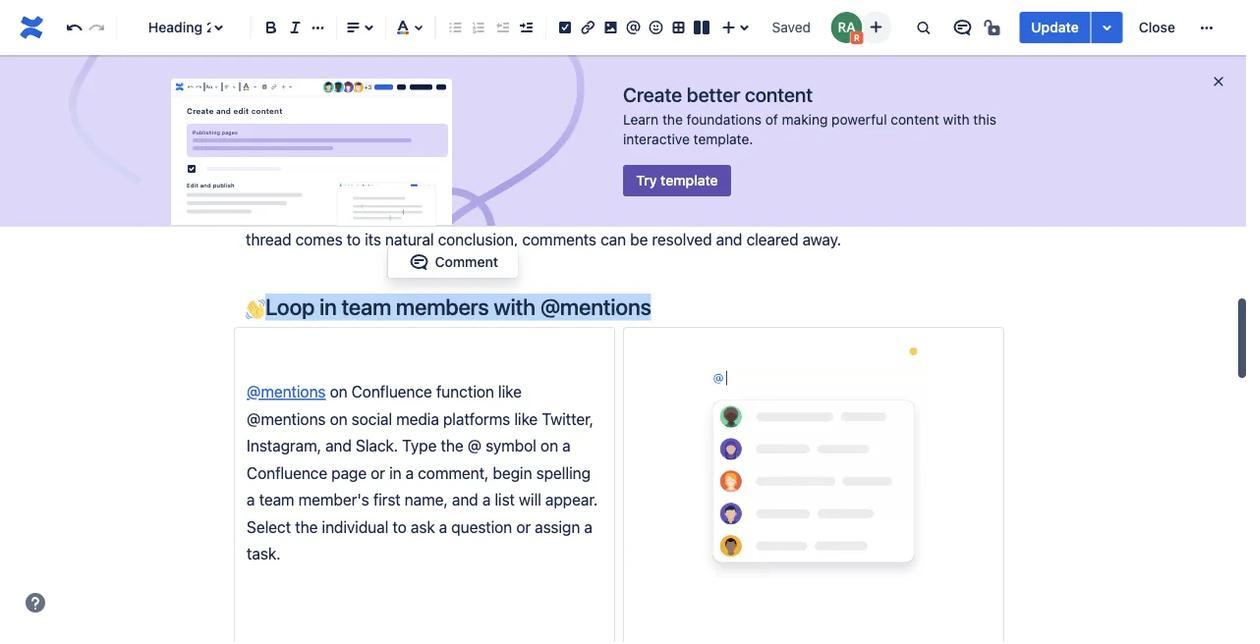 Task type: vqa. For each thing, say whether or not it's contained in the screenshot.
Team
yes



Task type: locate. For each thing, give the bounding box(es) containing it.
foundations
[[687, 112, 762, 128]]

member's
[[298, 491, 369, 509]]

1 vertical spatial will
[[519, 491, 541, 509]]

appear.
[[816, 42, 868, 61], [545, 491, 598, 509]]

page inside team members with permission to access the page can respond to any comment. plus, when a comment thread comes to its natural conclusion, comments can be resolved and cleared away.
[[571, 203, 607, 222]]

chevron down image for plus image
[[286, 79, 295, 95]]

chevron down image for text style image
[[212, 79, 220, 95]]

ask
[[411, 518, 435, 536]]

will inside on confluence function like @mentions on social media platforms like twitter, instagram, and slack. type the @ symbol on a confluence page or in a comment, begin spelling a team member's first name, and a list will appear. select the individual to ask a question or assign a task.
[[519, 491, 541, 509]]

0 vertical spatial will
[[789, 42, 812, 61]]

1 vertical spatial appear.
[[545, 491, 598, 509]]

2
[[206, 19, 215, 35]]

1 vertical spatial page
[[571, 203, 607, 222]]

0 horizontal spatial appear.
[[545, 491, 598, 509]]

checkbox image
[[260, 79, 269, 95]]

will down saved
[[789, 42, 812, 61]]

members up comes
[[288, 203, 354, 222]]

comment down layouts "image"
[[685, 42, 752, 61]]

will
[[789, 42, 812, 61], [519, 491, 541, 509]]

appear. down spelling
[[545, 491, 598, 509]]

0 vertical spatial comment
[[685, 42, 752, 61]]

chevron down image
[[212, 79, 220, 95], [286, 79, 295, 95]]

can left be
[[601, 230, 626, 249]]

the right select
[[295, 518, 318, 536]]

1 vertical spatial can
[[601, 230, 626, 249]]

a inside team members with permission to access the page can respond to any comment. plus, when a comment thread comes to its natural conclusion, comments can be resolved and cleared away.
[[905, 203, 913, 222]]

heading 2 button
[[124, 6, 243, 49]]

page inside on confluence function like @mentions on social media platforms like twitter, instagram, and slack. type the @ symbol on a confluence page or in a comment, begin spelling a team member's first name, and a list will appear. select the individual to ask a question or assign a task.
[[331, 464, 367, 483]]

0 vertical spatial create
[[623, 83, 682, 106]]

@mentions inside on confluence function like @mentions on social media platforms like twitter, instagram, and slack. type the @ symbol on a confluence page or in a comment, begin spelling a team member's first name, and a list will appear. select the individual to ask a question or assign a task.
[[247, 410, 326, 429]]

interactive
[[623, 131, 690, 147]]

invite to edit image
[[864, 15, 888, 39]]

team up select
[[259, 491, 294, 509]]

in inside on confluence function like @mentions on social media platforms like twitter, instagram, and slack. type the @ symbol on a confluence page or in a comment, begin spelling a team member's first name, and a list will appear. select the individual to ask a question or assign a task.
[[389, 464, 402, 483]]

confluence image
[[16, 12, 47, 43]]

1 horizontal spatial with
[[494, 294, 536, 320]]

task.
[[247, 545, 281, 563]]

chevron down image left text color icon
[[230, 79, 238, 95]]

1 vertical spatial create
[[187, 106, 214, 115]]

chevron down image
[[230, 79, 238, 95], [251, 79, 259, 95]]

with
[[943, 112, 970, 128], [358, 203, 388, 222], [494, 294, 536, 320]]

text style image
[[205, 79, 213, 95]]

comment right when
[[917, 203, 984, 222]]

italic ⌘i image
[[284, 16, 307, 39]]

1 horizontal spatial content
[[745, 83, 813, 106]]

1 horizontal spatial members
[[396, 294, 489, 320]]

a
[[905, 203, 913, 222], [562, 437, 571, 456], [406, 464, 414, 483], [247, 491, 255, 509], [482, 491, 491, 509], [439, 518, 447, 536], [584, 518, 593, 536]]

0 vertical spatial appear.
[[816, 42, 868, 61]]

to inside on confluence function like @mentions on social media platforms like twitter, instagram, and slack. type the @ symbol on a confluence page or in a comment, begin spelling a team member's first name, and a list will appear. select the individual to ask a question or assign a task.
[[393, 518, 407, 536]]

2 chevron down image from the left
[[286, 79, 295, 95]]

on left social
[[330, 410, 348, 429]]

:wave: image
[[246, 300, 265, 319], [246, 300, 265, 319]]

comment, down @
[[418, 464, 489, 483]]

to
[[473, 203, 487, 222], [702, 203, 716, 222], [347, 230, 361, 249], [393, 518, 407, 536]]

0 vertical spatial confluence
[[352, 383, 432, 402]]

with inside create better content learn the foundations of making powerful content with this interactive template.
[[943, 112, 970, 128]]

of
[[765, 112, 778, 128]]

try
[[636, 173, 657, 189]]

0 vertical spatial like
[[498, 383, 522, 402]]

0 horizontal spatial create
[[187, 106, 214, 115]]

members
[[288, 203, 354, 222], [396, 294, 489, 320]]

0 horizontal spatial in
[[319, 294, 337, 320]]

away.
[[803, 230, 841, 249]]

team down the its at the top
[[342, 294, 391, 320]]

@mentions up instagram,
[[247, 383, 326, 402]]

undo image
[[186, 79, 194, 95]]

like up symbol
[[514, 410, 538, 429]]

in right loop
[[319, 294, 337, 320]]

loop
[[265, 294, 315, 320]]

heading
[[148, 19, 203, 35]]

will right the list on the bottom left
[[519, 491, 541, 509]]

team inside on confluence function like @mentions on social media platforms like twitter, instagram, and slack. type the @ symbol on a confluence page or in a comment, begin spelling a team member's first name, and a list will appear. select the individual to ask a question or assign a task.
[[259, 491, 294, 509]]

1 vertical spatial members
[[396, 294, 489, 320]]

loop in team members with @mentions
[[265, 294, 651, 320]]

in up first
[[389, 464, 402, 483]]

1 horizontal spatial or
[[516, 518, 531, 536]]

comment, up +3
[[369, 42, 440, 61]]

2 vertical spatial @mentions
[[247, 410, 326, 429]]

indent tab image
[[514, 16, 538, 39]]

create up 'learn'
[[623, 83, 682, 106]]

0 horizontal spatial content
[[251, 106, 282, 115]]

can up be
[[611, 203, 636, 222]]

confluence up social
[[352, 383, 432, 402]]

create
[[623, 83, 682, 106], [187, 106, 214, 115]]

resolved
[[652, 230, 712, 249]]

create for and
[[187, 106, 214, 115]]

a left the list on the bottom left
[[482, 491, 491, 509]]

create up publishing
[[187, 106, 214, 115]]

access
[[491, 203, 540, 222]]

1 horizontal spatial create
[[623, 83, 682, 106]]

align left image
[[222, 79, 231, 95]]

1 horizontal spatial will
[[789, 42, 812, 61]]

to left the ask
[[393, 518, 407, 536]]

and left slack.
[[325, 437, 352, 456]]

1 horizontal spatial chevron down image
[[251, 79, 259, 95]]

2 vertical spatial with
[[494, 294, 536, 320]]

confluence
[[352, 383, 432, 402], [247, 464, 327, 483]]

to
[[246, 42, 263, 61]]

content up of
[[745, 83, 813, 106]]

heading 2
[[148, 19, 215, 35]]

confluence image
[[16, 12, 47, 43]]

1 vertical spatial with
[[358, 203, 388, 222]]

0 horizontal spatial team
[[259, 491, 294, 509]]

2 vertical spatial page
[[331, 464, 367, 483]]

0 vertical spatial members
[[288, 203, 354, 222]]

1 vertical spatial team
[[259, 491, 294, 509]]

1 horizontal spatial chevron down image
[[286, 79, 295, 95]]

0 horizontal spatial members
[[288, 203, 354, 222]]

and
[[628, 42, 654, 61], [216, 106, 231, 115], [200, 182, 211, 188], [716, 230, 743, 249], [325, 437, 352, 456], [452, 491, 478, 509]]

1 chevron down image from the left
[[212, 79, 220, 95]]

conclusion,
[[438, 230, 518, 249]]

update
[[1031, 19, 1079, 35]]

layouts image
[[690, 16, 713, 39]]

edit
[[233, 106, 249, 115]]

1 chevron down image from the left
[[230, 79, 238, 95]]

try template
[[636, 173, 718, 189]]

on
[[540, 42, 558, 61], [330, 383, 348, 402], [330, 410, 348, 429], [541, 437, 558, 456]]

@mentions
[[540, 294, 651, 320], [247, 383, 326, 402], [247, 410, 326, 429]]

with left this
[[943, 112, 970, 128]]

@mentions down @mentions link
[[247, 410, 326, 429]]

0 horizontal spatial will
[[519, 491, 541, 509]]

0 vertical spatial team
[[342, 294, 391, 320]]

0 vertical spatial with
[[943, 112, 970, 128]]

0 horizontal spatial chevron down image
[[230, 79, 238, 95]]

create inside create better content learn the foundations of making powerful content with this interactive template.
[[623, 83, 682, 106]]

and down any
[[716, 230, 743, 249]]

members inside team members with permission to access the page can respond to any comment. plus, when a comment thread comes to its natural conclusion, comments can be resolved and cleared away.
[[288, 203, 354, 222]]

powerful
[[832, 112, 887, 128]]

1 horizontal spatial confluence
[[352, 383, 432, 402]]

like
[[498, 383, 522, 402], [514, 410, 538, 429]]

permission
[[392, 203, 469, 222]]

can
[[611, 203, 636, 222], [601, 230, 626, 249]]

2 chevron down image from the left
[[251, 79, 259, 95]]

a right when
[[905, 203, 913, 222]]

to leave an inline comment, highlight text on the page and the comment icon will appear.
[[246, 42, 868, 61]]

with down comment
[[494, 294, 536, 320]]

on up spelling
[[541, 437, 558, 456]]

the up comments
[[545, 203, 567, 222]]

adjust update settings image
[[1096, 16, 1119, 39]]

create better content learn the foundations of making powerful content with this interactive template.
[[623, 83, 997, 147]]

in
[[319, 294, 337, 320], [389, 464, 402, 483]]

a right "assign"
[[584, 518, 593, 536]]

1 horizontal spatial comment
[[917, 203, 984, 222]]

comment.
[[749, 203, 820, 222]]

the down table image
[[658, 42, 681, 61]]

page up comments
[[571, 203, 607, 222]]

comment,
[[369, 42, 440, 61], [418, 464, 489, 483]]

and inside team members with permission to access the page can respond to any comment. plus, when a comment thread comes to its natural conclusion, comments can be resolved and cleared away.
[[716, 230, 743, 249]]

appear. down invite to edit image
[[816, 42, 868, 61]]

@mentions down comments
[[540, 294, 651, 320]]

on right text
[[540, 42, 558, 61]]

page up member's
[[331, 464, 367, 483]]

this
[[974, 112, 997, 128]]

1 vertical spatial confluence
[[247, 464, 327, 483]]

0 vertical spatial in
[[319, 294, 337, 320]]

plus image
[[279, 79, 287, 95]]

page down add image, video, or file
[[588, 42, 624, 61]]

chevron down image left checkbox image
[[251, 79, 259, 95]]

confluence down instagram,
[[247, 464, 327, 483]]

1 vertical spatial comment,
[[418, 464, 489, 483]]

0 vertical spatial can
[[611, 203, 636, 222]]

1 vertical spatial in
[[389, 464, 402, 483]]

individual
[[322, 518, 389, 536]]

like up platforms
[[498, 383, 522, 402]]

0 horizontal spatial or
[[371, 464, 385, 483]]

emoji image
[[644, 16, 668, 39]]

0 horizontal spatial chevron down image
[[212, 79, 220, 95]]

1 vertical spatial like
[[514, 410, 538, 429]]

comment
[[685, 42, 752, 61], [917, 203, 984, 222]]

chevron down image left align left icon on the top of page
[[212, 79, 220, 95]]

0 horizontal spatial with
[[358, 203, 388, 222]]

0 horizontal spatial confluence
[[247, 464, 327, 483]]

page
[[588, 42, 624, 61], [571, 203, 607, 222], [331, 464, 367, 483]]

plus,
[[824, 203, 858, 222]]

content down checkbox image
[[251, 106, 282, 115]]

or
[[371, 464, 385, 483], [516, 518, 531, 536]]

2 horizontal spatial content
[[891, 112, 940, 128]]

the
[[562, 42, 584, 61], [658, 42, 681, 61], [662, 112, 683, 128], [545, 203, 567, 222], [441, 437, 464, 456], [295, 518, 318, 536]]

with up the its at the top
[[358, 203, 388, 222]]

content right powerful
[[891, 112, 940, 128]]

to left the its at the top
[[347, 230, 361, 249]]

slack.
[[356, 437, 398, 456]]

1 horizontal spatial in
[[389, 464, 402, 483]]

or down slack.
[[371, 464, 385, 483]]

confluence icon image
[[174, 82, 185, 93]]

team
[[342, 294, 391, 320], [259, 491, 294, 509]]

a down twitter,
[[562, 437, 571, 456]]

comments
[[522, 230, 597, 249]]

1 vertical spatial comment
[[917, 203, 984, 222]]

1 horizontal spatial team
[[342, 294, 391, 320]]

create for better
[[623, 83, 682, 106]]

more image
[[1195, 16, 1219, 39]]

2 horizontal spatial with
[[943, 112, 970, 128]]

or left "assign"
[[516, 518, 531, 536]]

function
[[436, 383, 494, 402]]

update button
[[1020, 12, 1091, 43]]

and right edit
[[200, 182, 211, 188]]

the up interactive on the top of page
[[662, 112, 683, 128]]

members down comment "button"
[[396, 294, 489, 320]]

content
[[745, 83, 813, 106], [251, 106, 282, 115], [891, 112, 940, 128]]

on right @mentions link
[[330, 383, 348, 402]]

mention image
[[622, 16, 645, 39]]

chevron down image right link image
[[286, 79, 295, 95]]

outdent ⇧tab image
[[491, 16, 514, 39]]



Task type: describe. For each thing, give the bounding box(es) containing it.
table image
[[667, 16, 691, 39]]

0 vertical spatial comment,
[[369, 42, 440, 61]]

select
[[247, 518, 291, 536]]

type
[[402, 437, 437, 456]]

comment image
[[407, 250, 431, 274]]

social
[[352, 410, 392, 429]]

close
[[1139, 19, 1176, 35]]

find and replace image
[[911, 16, 935, 39]]

redo image
[[194, 79, 203, 95]]

a down type
[[406, 464, 414, 483]]

add image, video, or file image
[[599, 16, 622, 39]]

the inside create better content learn the foundations of making powerful content with this interactive template.
[[662, 112, 683, 128]]

close button
[[1127, 12, 1187, 43]]

edit and publish
[[187, 182, 235, 188]]

its
[[365, 230, 381, 249]]

action item image
[[553, 16, 577, 39]]

and left edit
[[216, 106, 231, 115]]

comes
[[295, 230, 343, 249]]

link image
[[270, 79, 278, 95]]

publish
[[213, 182, 235, 188]]

better
[[687, 83, 740, 106]]

@
[[468, 437, 482, 456]]

comment
[[435, 254, 498, 270]]

publishing
[[193, 130, 220, 136]]

0 vertical spatial or
[[371, 464, 385, 483]]

question
[[451, 518, 512, 536]]

0 vertical spatial @mentions
[[540, 294, 651, 320]]

saved
[[772, 19, 811, 35]]

symbol
[[486, 437, 537, 456]]

create and edit content
[[187, 106, 282, 115]]

appear. inside on confluence function like @mentions on social media platforms like twitter, instagram, and slack. type the @ symbol on a confluence page or in a comment, begin spelling a team member's first name, and a list will appear. select the individual to ask a question or assign a task.
[[545, 491, 598, 509]]

and down mention icon
[[628, 42, 654, 61]]

comment inside team members with permission to access the page can respond to any comment. plus, when a comment thread comes to its natural conclusion, comments can be resolved and cleared away.
[[917, 203, 984, 222]]

making
[[782, 112, 828, 128]]

bold ⌘b image
[[259, 16, 283, 39]]

cleared
[[747, 230, 799, 249]]

twitter,
[[542, 410, 594, 429]]

highlight
[[444, 42, 505, 61]]

chevron down image for text color icon
[[251, 79, 259, 95]]

comment icon image
[[951, 16, 974, 39]]

bullet list ⌘⇧8 image
[[444, 16, 467, 39]]

more formatting image
[[306, 16, 330, 39]]

team members with permission to access the page can respond to any comment. plus, when a comment thread comes to its natural conclusion, comments can be resolved and cleared away.
[[246, 203, 988, 249]]

text
[[509, 42, 536, 61]]

when
[[862, 203, 901, 222]]

0 horizontal spatial comment
[[685, 42, 752, 61]]

the inside team members with permission to access the page can respond to any comment. plus, when a comment thread comes to its natural conclusion, comments can be resolved and cleared away.
[[545, 203, 567, 222]]

platforms
[[443, 410, 510, 429]]

template.
[[694, 131, 753, 147]]

be
[[630, 230, 648, 249]]

edit
[[187, 182, 198, 188]]

ruby anderson image
[[831, 12, 862, 43]]

the left @
[[441, 437, 464, 456]]

spelling
[[536, 464, 591, 483]]

on confluence function like @mentions on social media platforms like twitter, instagram, and slack. type the @ symbol on a confluence page or in a comment, begin spelling a team member's first name, and a list will appear. select the individual to ask a question or assign a task.
[[247, 383, 602, 563]]

try template button
[[623, 165, 731, 197]]

natural
[[385, 230, 434, 249]]

any
[[720, 203, 745, 222]]

the down action item image
[[562, 42, 584, 61]]

with inside team members with permission to access the page can respond to any comment. plus, when a comment thread comes to its natural conclusion, comments can be resolved and cleared away.
[[358, 203, 388, 222]]

instagram,
[[247, 437, 321, 456]]

icon
[[756, 42, 785, 61]]

media
[[396, 410, 439, 429]]

dismiss image
[[1211, 74, 1227, 89]]

1 horizontal spatial appear.
[[816, 42, 868, 61]]

begin
[[493, 464, 532, 483]]

to left any
[[702, 203, 716, 222]]

a right the ask
[[439, 518, 447, 536]]

respond
[[640, 203, 698, 222]]

name,
[[405, 491, 448, 509]]

1 vertical spatial or
[[516, 518, 531, 536]]

inline
[[328, 42, 365, 61]]

align left image
[[342, 16, 365, 39]]

to up conclusion,
[[473, 203, 487, 222]]

redo ⌘⇧z image
[[85, 16, 109, 39]]

team
[[246, 203, 284, 222]]

@mentions link
[[247, 383, 326, 402]]

assign
[[535, 518, 580, 536]]

publishing pages
[[193, 130, 238, 136]]

thread
[[246, 230, 291, 249]]

link image
[[576, 16, 600, 39]]

no restrictions image
[[982, 16, 1006, 39]]

chevron down image for align left icon on the top of page
[[230, 79, 238, 95]]

comment button
[[396, 250, 510, 274]]

checkbox image
[[184, 161, 200, 177]]

a up select
[[247, 491, 255, 509]]

learn
[[623, 112, 659, 128]]

+3
[[364, 83, 372, 91]]

pages
[[222, 130, 238, 136]]

template
[[661, 173, 718, 189]]

and up question on the left of page
[[452, 491, 478, 509]]

an
[[307, 42, 324, 61]]

0 vertical spatial page
[[588, 42, 624, 61]]

comment, inside on confluence function like @mentions on social media platforms like twitter, instagram, and slack. type the @ symbol on a confluence page or in a comment, begin spelling a team member's first name, and a list will appear. select the individual to ask a question or assign a task.
[[418, 464, 489, 483]]

leave
[[267, 42, 303, 61]]

1 vertical spatial @mentions
[[247, 383, 326, 402]]

help image
[[24, 592, 47, 615]]

list
[[495, 491, 515, 509]]

undo ⌘z image
[[62, 16, 86, 39]]

numbered list ⌘⇧7 image
[[467, 16, 491, 39]]

text color image
[[240, 79, 252, 95]]

first
[[373, 491, 401, 509]]



